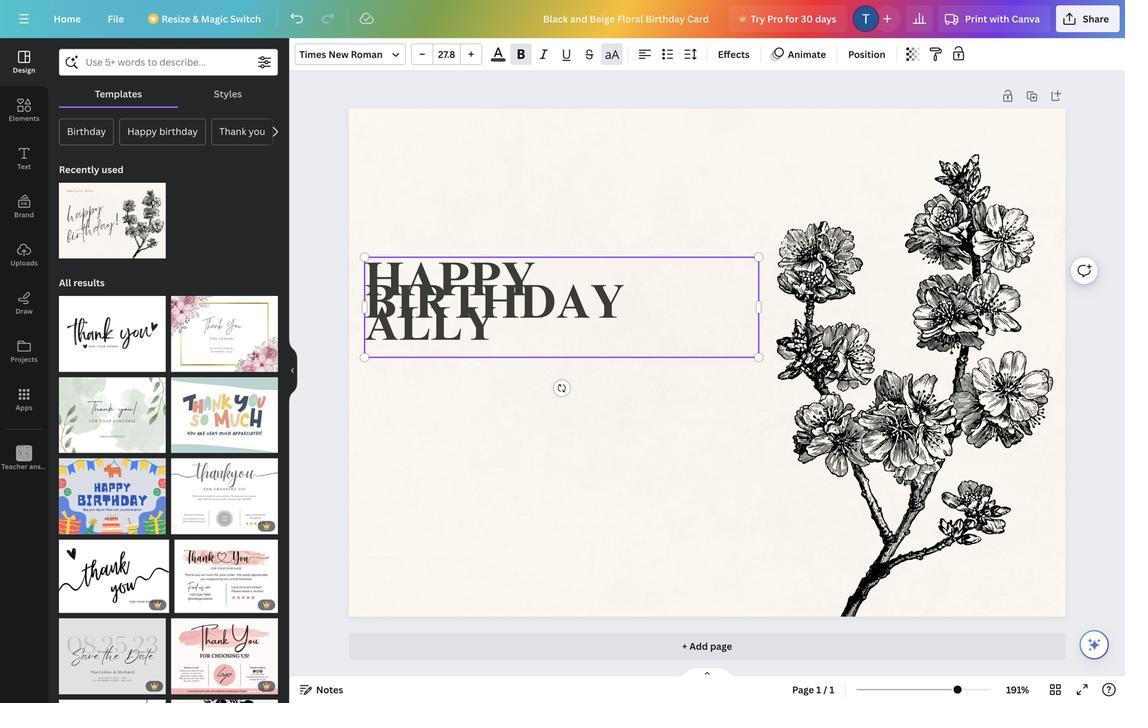 Task type: locate. For each thing, give the bounding box(es) containing it.
share button
[[1057, 5, 1120, 32]]

black and white handwritten thank you card image
[[59, 540, 169, 614]]

black and white handwritten thank you card group
[[59, 532, 169, 614]]

share
[[1084, 12, 1110, 25]]

effects
[[718, 48, 750, 61]]

Design title text field
[[533, 5, 724, 32]]

print
[[966, 12, 988, 25]]

text
[[17, 162, 31, 171]]

results
[[73, 277, 105, 289]]

happy
[[127, 125, 157, 138]]

black and beige floral birthday card image
[[59, 183, 166, 259]]

1 right /
[[830, 684, 835, 697]]

apps
[[16, 403, 33, 412]]

pink minimalist thank you for purchase card image
[[175, 540, 278, 614]]

file button
[[97, 5, 135, 32]]

elements
[[9, 114, 40, 123]]

pink minimalist thank you card image
[[171, 619, 278, 695]]

pink minimalist thank you for purchase card group
[[175, 532, 278, 614]]

used
[[102, 163, 124, 176]]

draw
[[16, 307, 33, 316]]

times new roman
[[300, 48, 383, 61]]

white elegant modern calligraphy wedding thank you card group
[[59, 692, 166, 704]]

191%
[[1007, 684, 1030, 697]]

white elegant modern calligraphy wedding thank you card image
[[59, 700, 166, 704]]

uploads
[[10, 259, 38, 268]]

elements button
[[0, 86, 48, 135]]

side panel tab list
[[0, 38, 69, 483]]

1 left /
[[817, 684, 822, 697]]

uploads button
[[0, 231, 48, 279]]

+ add page
[[683, 640, 733, 653]]

design button
[[0, 38, 48, 86]]

styles button
[[178, 81, 278, 107]]

home link
[[43, 5, 92, 32]]

beige trendy minimalist aesthetic save the date card image
[[59, 619, 166, 695]]

gray minimalist business thank you card group
[[171, 451, 278, 535]]

blue & yellow cute happy birthday card group
[[59, 451, 166, 535]]

pro
[[768, 12, 784, 25]]

days
[[816, 12, 837, 25]]

minimalist thank you card image
[[59, 378, 166, 453]]

teacher answer keys
[[1, 462, 69, 471]]

projects button
[[0, 328, 48, 376]]

resize & magic switch
[[162, 12, 261, 25]]

beige trendy minimalist aesthetic save the date card group
[[59, 611, 166, 695]]

1
[[817, 684, 822, 697], [830, 684, 835, 697]]

new
[[329, 48, 349, 61]]

thank you button
[[211, 119, 274, 145]]

main menu bar
[[0, 0, 1126, 38]]

happy
[[365, 262, 536, 309]]

1 horizontal spatial 1
[[830, 684, 835, 697]]

position button
[[843, 44, 891, 65]]

for
[[786, 12, 799, 25]]

#3d3b3a image
[[491, 58, 506, 62], [491, 58, 506, 62]]

191% button
[[997, 680, 1040, 701]]

styles
[[214, 87, 242, 100]]

switch
[[230, 12, 261, 25]]

Use 5+ words to describe... search field
[[86, 50, 251, 75]]

group
[[411, 44, 482, 65]]

hide image
[[289, 339, 298, 403]]

thank
[[219, 125, 246, 138]]

happy birthday
[[127, 125, 198, 138]]

home
[[54, 12, 81, 25]]

canva assistant image
[[1087, 637, 1103, 653]]

0 horizontal spatial 1
[[817, 684, 822, 697]]

/
[[824, 684, 828, 697]]

+ add page button
[[349, 633, 1066, 660]]

notes
[[316, 684, 343, 697]]

white minimalist simple thank you card image
[[59, 296, 166, 372]]

– – number field
[[438, 48, 456, 61]]

pink minimalist thank you card group
[[171, 611, 278, 695]]

templates button
[[59, 81, 178, 107]]

None text field
[[365, 262, 759, 354]]

canva
[[1012, 12, 1041, 25]]

birthday
[[67, 125, 106, 138]]

resize & magic switch button
[[140, 5, 272, 32]]



Task type: describe. For each thing, give the bounding box(es) containing it.
teacher
[[1, 462, 28, 471]]

position
[[849, 48, 886, 61]]

templates
[[95, 87, 142, 100]]

animate
[[788, 48, 827, 61]]

happy birthday
[[365, 262, 625, 331]]

recently
[[59, 163, 99, 176]]

print with canva
[[966, 12, 1041, 25]]

projects
[[10, 355, 38, 364]]

show pages image
[[675, 667, 740, 678]]

times new roman button
[[295, 44, 406, 65]]

draw button
[[0, 279, 48, 328]]

thank you card group
[[171, 370, 278, 453]]

effects button
[[713, 44, 756, 65]]

+
[[683, 640, 688, 653]]

all results
[[59, 277, 105, 289]]

page
[[793, 684, 815, 697]]

brand button
[[0, 183, 48, 231]]

30
[[801, 12, 813, 25]]

you
[[249, 125, 266, 138]]

with
[[990, 12, 1010, 25]]

minimalist thank you card group
[[59, 370, 166, 453]]

all
[[59, 277, 71, 289]]

times
[[300, 48, 326, 61]]

black and beige floral birthday card group
[[59, 175, 166, 259]]

&
[[193, 12, 199, 25]]

try pro for 30 days
[[751, 12, 837, 25]]

birthday
[[159, 125, 198, 138]]

;
[[23, 463, 25, 471]]

floral black and white wedding card group
[[171, 692, 278, 704]]

add
[[690, 640, 708, 653]]

keys
[[55, 462, 69, 471]]

design
[[13, 66, 35, 75]]

magic
[[201, 12, 228, 25]]

brand
[[14, 210, 34, 219]]

recently used
[[59, 163, 124, 176]]

2 1 from the left
[[830, 684, 835, 697]]

try
[[751, 12, 766, 25]]

happy birthday button
[[119, 119, 206, 145]]

page 1 / 1
[[793, 684, 835, 697]]

notes button
[[295, 680, 349, 701]]

try pro for 30 days button
[[729, 5, 848, 32]]

white minimalist simple thank you card group
[[59, 288, 166, 372]]

thank you
[[219, 125, 266, 138]]

white pink elegant floral wedding thank you card group
[[171, 288, 278, 372]]

animate button
[[767, 44, 832, 65]]

1 1 from the left
[[817, 684, 822, 697]]

none text field containing ally
[[365, 262, 759, 354]]

floral black and white wedding card image
[[171, 700, 278, 704]]

blue & yellow cute happy birthday card image
[[59, 459, 166, 535]]

text button
[[0, 135, 48, 183]]

gray minimalist business thank you card image
[[171, 459, 278, 535]]

ally
[[365, 306, 497, 354]]

file
[[108, 12, 124, 25]]

birthday
[[365, 284, 625, 331]]

page
[[711, 640, 733, 653]]

apps button
[[0, 376, 48, 424]]

answer
[[29, 462, 53, 471]]

birthday button
[[59, 119, 114, 145]]

thank you card image
[[171, 378, 278, 453]]

white pink elegant floral wedding thank you card image
[[171, 296, 278, 372]]

roman
[[351, 48, 383, 61]]

resize
[[162, 12, 190, 25]]

print with canva button
[[939, 5, 1051, 32]]



Task type: vqa. For each thing, say whether or not it's contained in the screenshot.
Bubble image
no



